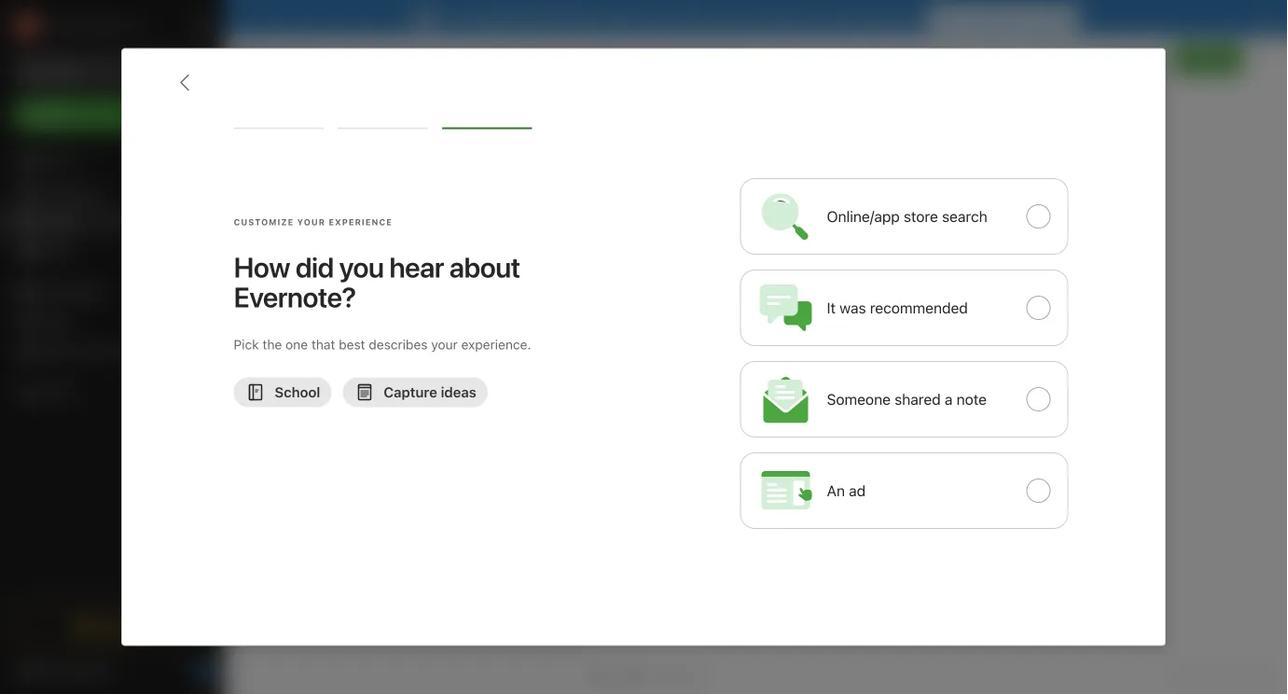 Task type: describe. For each thing, give the bounding box(es) containing it.
experience.
[[462, 337, 531, 352]]

school
[[275, 384, 320, 400]]

online/app store search
[[827, 208, 988, 225]]

first
[[660, 52, 685, 66]]

it
[[827, 299, 836, 317]]

get it free for 7 days
[[940, 11, 1068, 26]]

1 horizontal spatial your
[[740, 11, 766, 26]]

best
[[339, 337, 365, 352]]

hear
[[389, 251, 444, 284]]

someone
[[827, 390, 891, 408]]

home link
[[0, 147, 224, 176]]

new button
[[11, 98, 213, 132]]

about
[[450, 251, 520, 284]]

note window element
[[580, 37, 1288, 694]]

add a reminder image
[[591, 665, 613, 687]]

experience
[[329, 218, 393, 227]]

notebooks
[[42, 284, 107, 300]]

how did you hear about evernote?
[[234, 251, 520, 314]]

someone shared a note button
[[741, 361, 1069, 438]]

for for free:
[[587, 11, 605, 26]]

note
[[957, 390, 987, 408]]

online/app store search button
[[741, 178, 1069, 255]]

saved
[[1240, 669, 1273, 683]]

personal
[[530, 11, 584, 26]]

settings image
[[190, 15, 213, 37]]

home
[[41, 154, 77, 169]]

was
[[840, 299, 867, 317]]

devices.
[[770, 11, 820, 26]]

customize
[[234, 218, 294, 227]]

share button
[[1175, 45, 1243, 75]]

try evernote personal for free: sync across all your devices. cancel anytime.
[[449, 11, 919, 26]]

tags
[[42, 314, 70, 330]]

notebook
[[688, 52, 743, 66]]

customize your experience
[[234, 218, 393, 227]]

that
[[312, 337, 335, 352]]

shortcuts button
[[0, 176, 223, 206]]

shared with me
[[41, 344, 135, 359]]

me
[[116, 344, 135, 359]]

one
[[286, 337, 308, 352]]

an ad button
[[741, 452, 1069, 529]]

notes link
[[0, 206, 223, 236]]

recommended
[[871, 299, 969, 317]]

only you
[[1110, 52, 1160, 66]]

shared
[[41, 344, 84, 359]]

all
[[723, 11, 736, 26]]

new
[[41, 107, 68, 122]]

the
[[263, 337, 282, 352]]

try
[[449, 11, 469, 26]]

shortcuts
[[42, 184, 101, 199]]

anytime.
[[868, 11, 919, 26]]

expand notebooks image
[[5, 285, 20, 300]]

only
[[1110, 52, 1136, 66]]

across
[[679, 11, 719, 26]]

Note Editor text field
[[580, 127, 1288, 656]]

tasks
[[41, 243, 75, 259]]

get
[[940, 11, 962, 26]]

free
[[977, 11, 1003, 26]]

you inside note window 'element'
[[1140, 52, 1160, 66]]

all
[[1171, 669, 1185, 683]]



Task type: vqa. For each thing, say whether or not it's contained in the screenshot.
THE TAGS button
yes



Task type: locate. For each thing, give the bounding box(es) containing it.
describes
[[369, 337, 428, 352]]

your
[[740, 11, 766, 26], [431, 337, 458, 352]]

None search field
[[24, 54, 200, 88]]

search
[[943, 208, 988, 225]]

0 horizontal spatial you
[[339, 251, 384, 284]]

notes inside note list element
[[264, 56, 316, 78]]

free:
[[608, 11, 639, 26]]

store
[[904, 208, 939, 225]]

1 vertical spatial your
[[431, 337, 458, 352]]

yesterday button
[[224, 127, 579, 239]]

changes
[[1189, 669, 1237, 683]]

your right all
[[740, 11, 766, 26]]

capture
[[384, 384, 438, 400]]

for left free:
[[587, 11, 605, 26]]

evernote
[[472, 11, 527, 26]]

yesterday
[[248, 203, 300, 216]]

Search text field
[[24, 54, 200, 88]]

for
[[587, 11, 605, 26], [1006, 11, 1024, 26]]

cancel
[[823, 11, 865, 26]]

pick
[[234, 337, 259, 352]]

expand note image
[[593, 49, 615, 71]]

tree
[[0, 147, 224, 592]]

tasks button
[[0, 236, 223, 266]]

ad
[[849, 482, 866, 500]]

tags button
[[0, 307, 223, 337]]

sync
[[646, 11, 676, 26]]

0 horizontal spatial your
[[431, 337, 458, 352]]

1 vertical spatial you
[[339, 251, 384, 284]]

you inside how did you hear about evernote?
[[339, 251, 384, 284]]

for inside button
[[1006, 11, 1024, 26]]

first notebook
[[660, 52, 743, 66]]

you right only
[[1140, 52, 1160, 66]]

for left 7
[[1006, 11, 1024, 26]]

for for 7
[[1006, 11, 1024, 26]]

0 horizontal spatial notes
[[41, 213, 77, 229]]

with
[[87, 344, 112, 359]]

an
[[827, 482, 846, 500]]

2 for from the left
[[1006, 11, 1024, 26]]

notebooks link
[[0, 277, 223, 307]]

a
[[945, 390, 953, 408]]

all changes saved
[[1171, 669, 1273, 683]]

it
[[966, 11, 974, 26]]

share
[[1191, 52, 1227, 67]]

upgrade
[[96, 619, 152, 635]]

ideas
[[441, 384, 477, 400]]

it was recommended button
[[741, 270, 1069, 346]]

evernote?
[[234, 281, 356, 314]]

shared with me link
[[0, 337, 223, 367]]

someone shared a note
[[827, 390, 987, 408]]

note list element
[[224, 37, 580, 694]]

0 horizontal spatial for
[[587, 11, 605, 26]]

upgrade button
[[11, 609, 213, 646]]

first notebook button
[[637, 47, 750, 73]]

online/app
[[827, 208, 900, 225]]

you
[[1140, 52, 1160, 66], [339, 251, 384, 284]]

capture ideas
[[384, 384, 477, 400]]

you down 'experience'
[[339, 251, 384, 284]]

trash
[[41, 385, 74, 400]]

did
[[296, 251, 334, 284]]

it was recommended
[[827, 299, 969, 317]]

7
[[1027, 11, 1035, 26]]

1 for from the left
[[587, 11, 605, 26]]

tree containing home
[[0, 147, 224, 592]]

1 horizontal spatial for
[[1006, 11, 1024, 26]]

1 horizontal spatial notes
[[264, 56, 316, 78]]

shared
[[895, 390, 941, 408]]

0 vertical spatial your
[[740, 11, 766, 26]]

your right describes
[[431, 337, 458, 352]]

an ad
[[827, 482, 866, 500]]

get it free for 7 days button
[[929, 7, 1079, 31]]

0 vertical spatial you
[[1140, 52, 1160, 66]]

trash link
[[0, 378, 223, 408]]

pick the one that best describes your experience.
[[234, 337, 531, 352]]

how
[[234, 251, 290, 284]]

0 vertical spatial notes
[[264, 56, 316, 78]]

your
[[297, 218, 326, 227]]

1 horizontal spatial you
[[1140, 52, 1160, 66]]

notes
[[264, 56, 316, 78], [41, 213, 77, 229]]

1 vertical spatial notes
[[41, 213, 77, 229]]

add tag image
[[623, 665, 645, 687]]

days
[[1038, 11, 1068, 26]]



